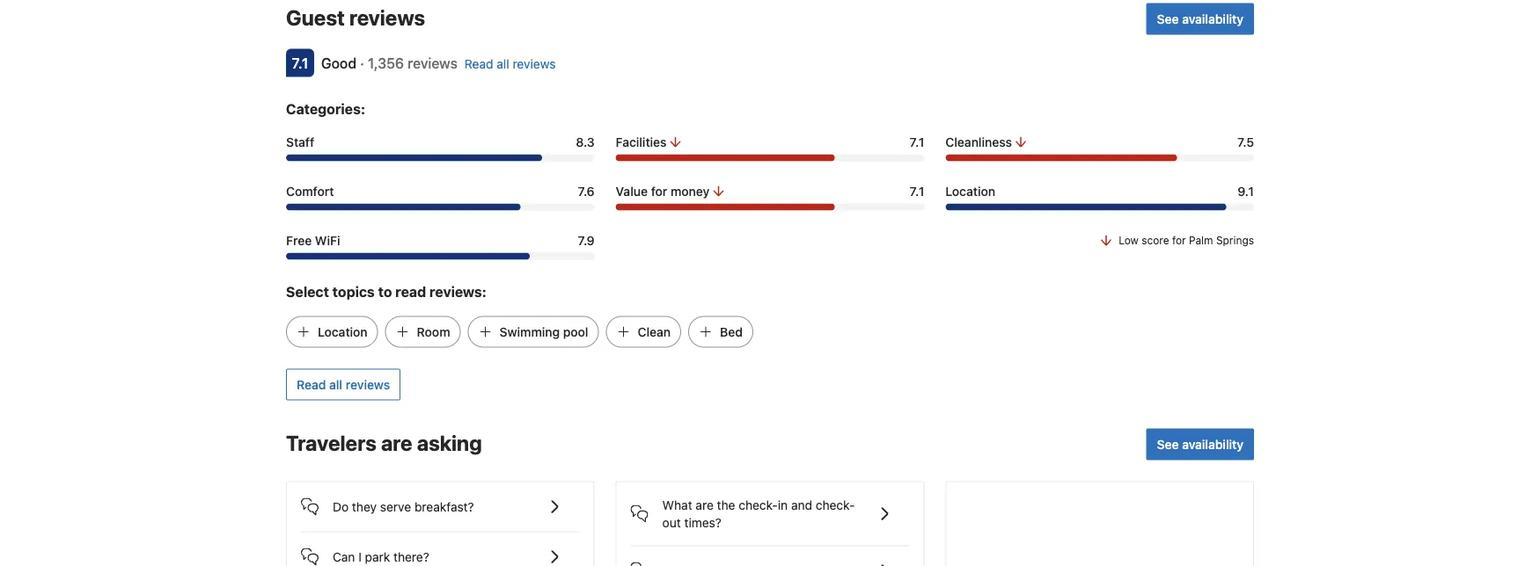 Task type: locate. For each thing, give the bounding box(es) containing it.
they
[[352, 500, 377, 514]]

1 vertical spatial all
[[329, 378, 342, 392]]

what are the check-in and check- out times?
[[663, 498, 855, 530]]

there?
[[393, 550, 429, 565]]

free wifi
[[286, 233, 340, 248]]

7.1 for facilities
[[910, 135, 925, 149]]

0 vertical spatial location
[[946, 184, 996, 198]]

for left palm
[[1172, 235, 1186, 247]]

2 see from the top
[[1157, 437, 1179, 452]]

springs
[[1216, 235, 1254, 247]]

guest reviews
[[286, 5, 425, 29]]

what
[[663, 498, 692, 513]]

travelers are asking
[[286, 431, 482, 455]]

1 check- from the left
[[739, 498, 778, 513]]

0 horizontal spatial all
[[329, 378, 342, 392]]

guest
[[286, 5, 345, 29]]

0 vertical spatial see availability
[[1157, 11, 1244, 26]]

rated good element
[[321, 55, 357, 71]]

check- right the
[[739, 498, 778, 513]]

see availability for travelers are asking
[[1157, 437, 1244, 452]]

see availability button
[[1147, 3, 1254, 35], [1147, 429, 1254, 461]]

1 vertical spatial 7.1
[[910, 135, 925, 149]]

1 vertical spatial are
[[696, 498, 714, 513]]

can i park there?
[[333, 550, 429, 565]]

1 vertical spatial see availability
[[1157, 437, 1244, 452]]

for right value
[[651, 184, 668, 198]]

do they serve breakfast? button
[[301, 483, 580, 518]]

0 vertical spatial are
[[381, 431, 413, 455]]

check- right and
[[816, 498, 855, 513]]

times?
[[684, 516, 722, 530]]

free wifi 7.9 meter
[[286, 253, 595, 260]]

1 vertical spatial location
[[318, 325, 368, 339]]

0 vertical spatial read
[[465, 56, 493, 71]]

2 see availability button from the top
[[1147, 429, 1254, 461]]

see for guest reviews
[[1157, 11, 1179, 26]]

1 horizontal spatial read all reviews
[[465, 56, 556, 71]]

0 horizontal spatial check-
[[739, 498, 778, 513]]

1 horizontal spatial location
[[946, 184, 996, 198]]

2 availability from the top
[[1182, 437, 1244, 452]]

are inside what are the check-in and check- out times?
[[696, 498, 714, 513]]

scored 7.1 element
[[286, 49, 314, 77]]

staff 8.3 meter
[[286, 154, 595, 161]]

see
[[1157, 11, 1179, 26], [1157, 437, 1179, 452]]

breakfast?
[[415, 500, 474, 514]]

reviews
[[349, 5, 425, 29], [408, 55, 458, 71], [513, 56, 556, 71], [346, 378, 390, 392]]

7.1
[[292, 55, 308, 71], [910, 135, 925, 149], [910, 184, 925, 198]]

read
[[395, 283, 426, 300]]

2 see availability from the top
[[1157, 437, 1244, 452]]

0 vertical spatial for
[[651, 184, 668, 198]]

palm
[[1189, 235, 1213, 247]]

·
[[360, 55, 364, 71]]

1 vertical spatial see availability button
[[1147, 429, 1254, 461]]

1 availability from the top
[[1182, 11, 1244, 26]]

availability for guest reviews
[[1182, 11, 1244, 26]]

swimming
[[500, 325, 560, 339]]

2 check- from the left
[[816, 498, 855, 513]]

1 vertical spatial read all reviews
[[297, 378, 390, 392]]

are left asking
[[381, 431, 413, 455]]

1 see availability from the top
[[1157, 11, 1244, 26]]

for
[[651, 184, 668, 198], [1172, 235, 1186, 247]]

check-
[[739, 498, 778, 513], [816, 498, 855, 513]]

do they serve breakfast?
[[333, 500, 474, 514]]

see availability button for travelers are asking
[[1147, 429, 1254, 461]]

can
[[333, 550, 355, 565]]

are up times? on the left of the page
[[696, 498, 714, 513]]

availability
[[1182, 11, 1244, 26], [1182, 437, 1244, 452]]

2 vertical spatial 7.1
[[910, 184, 925, 198]]

location
[[946, 184, 996, 198], [318, 325, 368, 339]]

guest reviews element
[[286, 3, 1140, 31]]

0 horizontal spatial read all reviews
[[297, 378, 390, 392]]

1 horizontal spatial all
[[497, 56, 509, 71]]

see availability button for guest reviews
[[1147, 3, 1254, 35]]

read all reviews inside button
[[297, 378, 390, 392]]

all
[[497, 56, 509, 71], [329, 378, 342, 392]]

0 horizontal spatial are
[[381, 431, 413, 455]]

1 see availability button from the top
[[1147, 3, 1254, 35]]

0 horizontal spatial read
[[297, 378, 326, 392]]

value for money
[[616, 184, 710, 198]]

read inside button
[[297, 378, 326, 392]]

1 vertical spatial see
[[1157, 437, 1179, 452]]

see for travelers are asking
[[1157, 437, 1179, 452]]

0 vertical spatial read all reviews
[[465, 56, 556, 71]]

wifi
[[315, 233, 340, 248]]

park
[[365, 550, 390, 565]]

location down cleanliness
[[946, 184, 996, 198]]

low score for palm springs
[[1119, 235, 1254, 247]]

0 vertical spatial see availability button
[[1147, 3, 1254, 35]]

1 horizontal spatial read
[[465, 56, 493, 71]]

1 see from the top
[[1157, 11, 1179, 26]]

availability for travelers are asking
[[1182, 437, 1244, 452]]

1 horizontal spatial are
[[696, 498, 714, 513]]

location down topics
[[318, 325, 368, 339]]

are
[[381, 431, 413, 455], [696, 498, 714, 513]]

1 horizontal spatial check-
[[816, 498, 855, 513]]

0 vertical spatial see
[[1157, 11, 1179, 26]]

1 vertical spatial read
[[297, 378, 326, 392]]

good · 1,356 reviews
[[321, 55, 458, 71]]

0 vertical spatial availability
[[1182, 11, 1244, 26]]

read all reviews
[[465, 56, 556, 71], [297, 378, 390, 392]]

comfort 7.6 meter
[[286, 204, 595, 211]]

bed
[[720, 325, 743, 339]]

read
[[465, 56, 493, 71], [297, 378, 326, 392]]

see availability
[[1157, 11, 1244, 26], [1157, 437, 1244, 452]]

are for asking
[[381, 431, 413, 455]]

out
[[663, 516, 681, 530]]

reviews inside button
[[346, 378, 390, 392]]

7.1 for value for money
[[910, 184, 925, 198]]

1 horizontal spatial for
[[1172, 235, 1186, 247]]

1 vertical spatial availability
[[1182, 437, 1244, 452]]

0 vertical spatial all
[[497, 56, 509, 71]]

room
[[417, 325, 450, 339]]



Task type: vqa. For each thing, say whether or not it's contained in the screenshot.


Task type: describe. For each thing, give the bounding box(es) containing it.
low
[[1119, 235, 1139, 247]]

facilities
[[616, 135, 667, 149]]

money
[[671, 184, 710, 198]]

cleanliness
[[946, 135, 1012, 149]]

do
[[333, 500, 349, 514]]

reviews:
[[430, 283, 487, 300]]

staff
[[286, 135, 314, 149]]

facilities 7.1 meter
[[616, 154, 925, 161]]

cleanliness 7.5 meter
[[946, 154, 1254, 161]]

what are the check-in and check- out times? button
[[631, 483, 910, 532]]

travelers
[[286, 431, 377, 455]]

and
[[791, 498, 812, 513]]

value
[[616, 184, 648, 198]]

review categories element
[[286, 98, 365, 119]]

pool
[[563, 325, 588, 339]]

score
[[1142, 235, 1169, 247]]

can i park there? button
[[301, 533, 580, 567]]

asking
[[417, 431, 482, 455]]

7.6
[[578, 184, 595, 198]]

serve
[[380, 500, 411, 514]]

free
[[286, 233, 312, 248]]

read all reviews button
[[286, 369, 401, 401]]

all inside button
[[329, 378, 342, 392]]

swimming pool
[[500, 325, 588, 339]]

9.1
[[1238, 184, 1254, 198]]

7.5
[[1238, 135, 1254, 149]]

select
[[286, 283, 329, 300]]

clean
[[638, 325, 671, 339]]

topics
[[333, 283, 375, 300]]

categories:
[[286, 100, 365, 117]]

location 9.1 meter
[[946, 204, 1254, 211]]

1 vertical spatial for
[[1172, 235, 1186, 247]]

see availability for guest reviews
[[1157, 11, 1244, 26]]

select topics to read reviews:
[[286, 283, 487, 300]]

good
[[321, 55, 357, 71]]

0 horizontal spatial for
[[651, 184, 668, 198]]

0 horizontal spatial location
[[318, 325, 368, 339]]

value for money 7.1 meter
[[616, 204, 925, 211]]

0 vertical spatial 7.1
[[292, 55, 308, 71]]

8.3
[[576, 135, 595, 149]]

are for the
[[696, 498, 714, 513]]

in
[[778, 498, 788, 513]]

i
[[358, 550, 362, 565]]

7.9
[[578, 233, 595, 248]]

to
[[378, 283, 392, 300]]

1,356
[[368, 55, 404, 71]]

the
[[717, 498, 735, 513]]

comfort
[[286, 184, 334, 198]]



